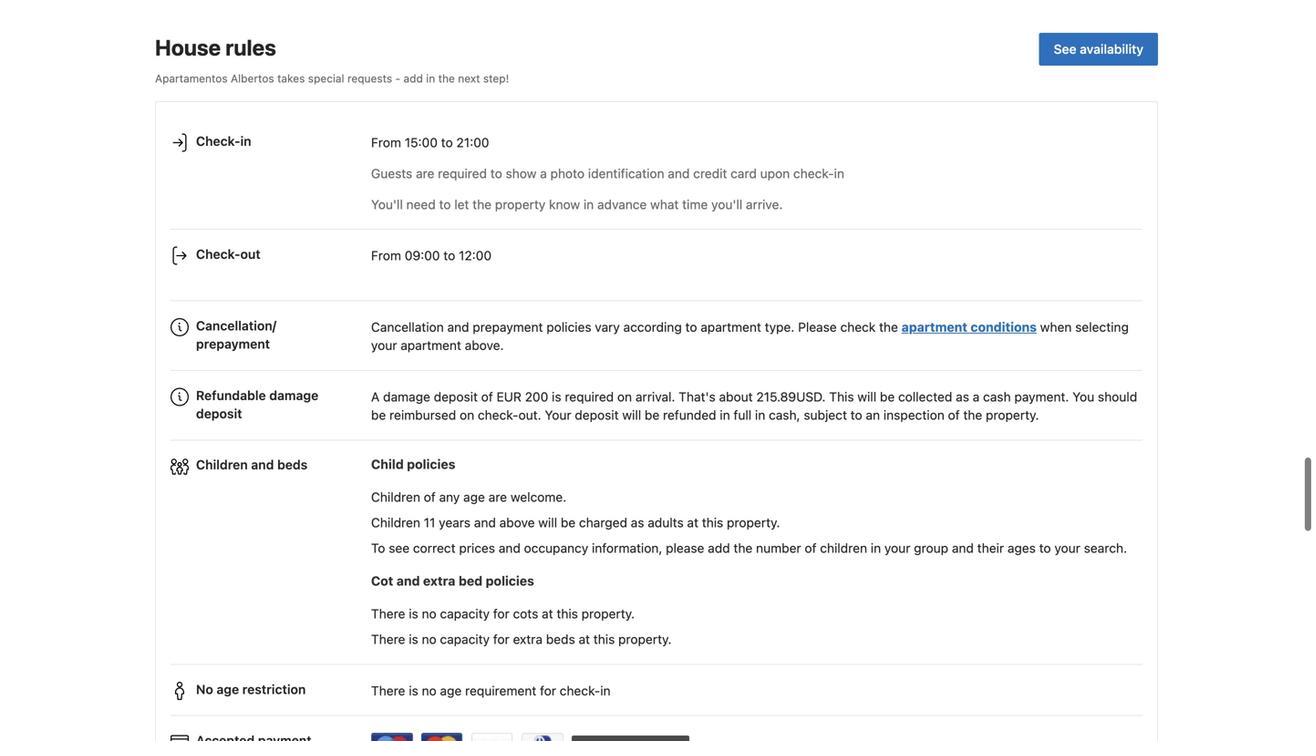 Task type: locate. For each thing, give the bounding box(es) containing it.
1 vertical spatial are
[[489, 490, 507, 505]]

check- down eur
[[478, 408, 519, 423]]

cot
[[371, 574, 394, 589]]

check-
[[196, 133, 240, 149], [196, 247, 240, 262]]

of down collected
[[948, 408, 960, 423]]

a damage deposit of eur 200 is required on arrival. that's about 215.89usd. this will be collected as a cash payment. you should be reimbursed on check-out. your deposit will be refunded in full in cash, subject to an inspection of the property.
[[371, 390, 1138, 423]]

to left the an
[[851, 408, 863, 423]]

2 there from the top
[[371, 632, 406, 647]]

vary
[[595, 320, 620, 335]]

add
[[404, 72, 423, 85], [708, 541, 730, 556]]

for left cots
[[493, 607, 510, 622]]

on
[[618, 390, 632, 405], [460, 408, 475, 423]]

0 horizontal spatial this
[[557, 607, 578, 622]]

is for there is no capacity for extra beds at this property.
[[409, 632, 419, 647]]

to left show
[[491, 166, 502, 181]]

prepayment down 'cancellation/'
[[196, 336, 270, 352]]

information,
[[592, 541, 663, 556]]

are
[[416, 166, 435, 181], [489, 490, 507, 505]]

will down arrival.
[[623, 408, 642, 423]]

2 horizontal spatial age
[[464, 490, 485, 505]]

2 no from the top
[[422, 632, 437, 647]]

21:00
[[457, 135, 489, 150]]

policies up there is no capacity for cots at this property.
[[486, 574, 534, 589]]

inspection
[[884, 408, 945, 423]]

prepayment
[[473, 320, 543, 335], [196, 336, 270, 352]]

will
[[858, 390, 877, 405], [623, 408, 642, 423], [539, 516, 558, 531]]

in right upon
[[834, 166, 845, 181]]

apartment left conditions
[[902, 320, 968, 335]]

extra left bed
[[423, 574, 456, 589]]

0 horizontal spatial deposit
[[196, 406, 242, 421]]

1 vertical spatial on
[[460, 408, 475, 423]]

1 horizontal spatial required
[[565, 390, 614, 405]]

your down cancellation
[[371, 338, 397, 353]]

0 horizontal spatial a
[[540, 166, 547, 181]]

children for children and beds
[[196, 458, 248, 473]]

a right show
[[540, 166, 547, 181]]

0 vertical spatial no
[[422, 607, 437, 622]]

on right reimbursed
[[460, 408, 475, 423]]

1 vertical spatial a
[[973, 390, 980, 405]]

1 vertical spatial check-
[[478, 408, 519, 423]]

your left group
[[885, 541, 911, 556]]

damage right refundable at the left bottom of page
[[269, 388, 319, 403]]

your
[[371, 338, 397, 353], [885, 541, 911, 556], [1055, 541, 1081, 556]]

check- right upon
[[794, 166, 834, 181]]

see availability button
[[1040, 33, 1159, 66]]

1 horizontal spatial deposit
[[434, 390, 478, 405]]

be up occupancy
[[561, 516, 576, 531]]

2 horizontal spatial deposit
[[575, 408, 619, 423]]

years
[[439, 516, 471, 531]]

required inside a damage deposit of eur 200 is required on arrival. that's about 215.89usd. this will be collected as a cash payment. you should be reimbursed on check-out. your deposit will be refunded in full in cash, subject to an inspection of the property.
[[565, 390, 614, 405]]

2 horizontal spatial policies
[[547, 320, 592, 335]]

will up occupancy
[[539, 516, 558, 531]]

1 horizontal spatial add
[[708, 541, 730, 556]]

required
[[438, 166, 487, 181], [565, 390, 614, 405]]

damage for a
[[383, 390, 431, 405]]

on left arrival.
[[618, 390, 632, 405]]

from left 09:00
[[371, 248, 401, 263]]

add right -
[[404, 72, 423, 85]]

children for children 11 years and above will be charged as adults at this property.
[[371, 516, 421, 531]]

are down the 15:00
[[416, 166, 435, 181]]

check- up diners club image
[[560, 684, 601, 699]]

apartment down cancellation
[[401, 338, 462, 353]]

capacity down there is no capacity for cots at this property.
[[440, 632, 490, 647]]

what
[[651, 197, 679, 212]]

1 horizontal spatial your
[[885, 541, 911, 556]]

from up guests
[[371, 135, 401, 150]]

to right according
[[686, 320, 697, 335]]

no for there is no capacity for cots at this property.
[[422, 607, 437, 622]]

0 vertical spatial a
[[540, 166, 547, 181]]

in up accepted payment methods and conditions element
[[601, 684, 611, 699]]

0 horizontal spatial age
[[217, 682, 239, 697]]

extra
[[423, 574, 456, 589], [513, 632, 543, 647]]

2 vertical spatial check-
[[560, 684, 601, 699]]

beds down the refundable damage deposit on the left bottom of page
[[277, 458, 308, 473]]

to see correct prices and occupancy information, please add the number of children in your group and their ages to your search.
[[371, 541, 1128, 556]]

0 vertical spatial required
[[438, 166, 487, 181]]

eur
[[497, 390, 522, 405]]

0 horizontal spatial apartment
[[401, 338, 462, 353]]

0 vertical spatial check-
[[794, 166, 834, 181]]

see
[[1054, 41, 1077, 57]]

0 horizontal spatial add
[[404, 72, 423, 85]]

and down the refundable damage deposit on the left bottom of page
[[251, 458, 274, 473]]

a
[[540, 166, 547, 181], [973, 390, 980, 405]]

ages
[[1008, 541, 1036, 556]]

the left number
[[734, 541, 753, 556]]

15:00
[[405, 135, 438, 150]]

mastercard image
[[421, 733, 463, 742]]

be
[[880, 390, 895, 405], [371, 408, 386, 423], [645, 408, 660, 423], [561, 516, 576, 531]]

0 vertical spatial check-
[[196, 133, 240, 149]]

1 horizontal spatial are
[[489, 490, 507, 505]]

selecting
[[1076, 320, 1129, 335]]

2 from from the top
[[371, 248, 401, 263]]

maestro image
[[371, 733, 413, 742]]

deposit right the your
[[575, 408, 619, 423]]

age right no
[[217, 682, 239, 697]]

1 vertical spatial as
[[631, 516, 645, 531]]

215.89usd.
[[757, 390, 826, 405]]

the inside a damage deposit of eur 200 is required on arrival. that's about 215.89usd. this will be collected as a cash payment. you should be reimbursed on check-out. your deposit will be refunded in full in cash, subject to an inspection of the property.
[[964, 408, 983, 423]]

1 vertical spatial there
[[371, 632, 406, 647]]

apartment
[[701, 320, 762, 335], [902, 320, 968, 335], [401, 338, 462, 353]]

for down there is no capacity for cots at this property.
[[493, 632, 510, 647]]

photo
[[551, 166, 585, 181]]

for
[[493, 607, 510, 622], [493, 632, 510, 647], [540, 684, 556, 699]]

your left search.
[[1055, 541, 1081, 556]]

are up above
[[489, 490, 507, 505]]

1 horizontal spatial will
[[623, 408, 642, 423]]

property.
[[986, 408, 1040, 423], [727, 516, 780, 531], [582, 607, 635, 622], [619, 632, 672, 647]]

no for there is no capacity for extra beds at this property.
[[422, 632, 437, 647]]

age for children
[[464, 490, 485, 505]]

0 horizontal spatial check-
[[478, 408, 519, 423]]

as up information,
[[631, 516, 645, 531]]

3 there from the top
[[371, 684, 406, 699]]

policies up 'any' at bottom left
[[407, 457, 456, 472]]

children
[[820, 541, 868, 556]]

1 vertical spatial for
[[493, 632, 510, 647]]

payment.
[[1015, 390, 1070, 405]]

deposit for a
[[434, 390, 478, 405]]

show
[[506, 166, 537, 181]]

to inside a damage deposit of eur 200 is required on arrival. that's about 215.89usd. this will be collected as a cash payment. you should be reimbursed on check-out. your deposit will be refunded in full in cash, subject to an inspection of the property.
[[851, 408, 863, 423]]

prepayment up above.
[[473, 320, 543, 335]]

apartamentos
[[155, 72, 228, 85]]

age right 'any' at bottom left
[[464, 490, 485, 505]]

required up let
[[438, 166, 487, 181]]

capacity for extra
[[440, 632, 490, 647]]

1 vertical spatial beds
[[546, 632, 575, 647]]

know
[[549, 197, 580, 212]]

check-
[[794, 166, 834, 181], [478, 408, 519, 423], [560, 684, 601, 699]]

refunded
[[663, 408, 717, 423]]

1 horizontal spatial at
[[579, 632, 590, 647]]

children down child
[[371, 490, 421, 505]]

-
[[395, 72, 401, 85]]

deposit inside the refundable damage deposit
[[196, 406, 242, 421]]

will up the an
[[858, 390, 877, 405]]

according
[[624, 320, 682, 335]]

1 vertical spatial prepayment
[[196, 336, 270, 352]]

2 horizontal spatial your
[[1055, 541, 1081, 556]]

occupancy
[[524, 541, 589, 556]]

cash
[[984, 390, 1011, 405]]

1 horizontal spatial a
[[973, 390, 980, 405]]

1 vertical spatial required
[[565, 390, 614, 405]]

1 horizontal spatial on
[[618, 390, 632, 405]]

2 check- from the top
[[196, 247, 240, 262]]

cancellation and prepayment policies vary according to apartment type. please check the apartment conditions
[[371, 320, 1037, 335]]

2 vertical spatial children
[[371, 516, 421, 531]]

0 horizontal spatial on
[[460, 408, 475, 423]]

apartment left type.
[[701, 320, 762, 335]]

special
[[308, 72, 344, 85]]

above
[[500, 516, 535, 531]]

in right children at bottom
[[871, 541, 881, 556]]

age up "mastercard" image
[[440, 684, 462, 699]]

from for from 15:00 to 21:00
[[371, 135, 401, 150]]

1 there from the top
[[371, 607, 406, 622]]

0 horizontal spatial as
[[631, 516, 645, 531]]

for for extra
[[493, 632, 510, 647]]

damage inside a damage deposit of eur 200 is required on arrival. that's about 215.89usd. this will be collected as a cash payment. you should be reimbursed on check-out. your deposit will be refunded in full in cash, subject to an inspection of the property.
[[383, 390, 431, 405]]

2 horizontal spatial this
[[702, 516, 724, 531]]

0 vertical spatial capacity
[[440, 607, 490, 622]]

2 horizontal spatial at
[[687, 516, 699, 531]]

of left 'any' at bottom left
[[424, 490, 436, 505]]

damage inside the refundable damage deposit
[[269, 388, 319, 403]]

damage
[[269, 388, 319, 403], [383, 390, 431, 405]]

children for children of any age are welcome.
[[371, 490, 421, 505]]

number
[[756, 541, 802, 556]]

1 vertical spatial capacity
[[440, 632, 490, 647]]

there for there is no age requirement for check-in
[[371, 684, 406, 699]]

1 horizontal spatial policies
[[486, 574, 534, 589]]

as left cash
[[956, 390, 970, 405]]

at down there is no capacity for cots at this property.
[[579, 632, 590, 647]]

of left eur
[[481, 390, 493, 405]]

beds down there is no capacity for cots at this property.
[[546, 632, 575, 647]]

children and beds
[[196, 458, 308, 473]]

0 horizontal spatial will
[[539, 516, 558, 531]]

a left cash
[[973, 390, 980, 405]]

the right inspection
[[964, 408, 983, 423]]

check- up 'cancellation/'
[[196, 247, 240, 262]]

for up diners club image
[[540, 684, 556, 699]]

children
[[196, 458, 248, 473], [371, 490, 421, 505], [371, 516, 421, 531]]

1 horizontal spatial prepayment
[[473, 320, 543, 335]]

reimbursed
[[390, 408, 456, 423]]

and
[[668, 166, 690, 181], [448, 320, 469, 335], [251, 458, 274, 473], [474, 516, 496, 531], [499, 541, 521, 556], [952, 541, 974, 556], [397, 574, 420, 589]]

1 vertical spatial extra
[[513, 632, 543, 647]]

is for there is no age requirement for check-in
[[409, 684, 419, 699]]

add right "please" at the bottom right of the page
[[708, 541, 730, 556]]

check- for out
[[196, 247, 240, 262]]

11
[[424, 516, 436, 531]]

1 horizontal spatial damage
[[383, 390, 431, 405]]

0 horizontal spatial your
[[371, 338, 397, 353]]

0 horizontal spatial damage
[[269, 388, 319, 403]]

1 no from the top
[[422, 607, 437, 622]]

1 vertical spatial will
[[623, 408, 642, 423]]

the right let
[[473, 197, 492, 212]]

no
[[196, 682, 213, 697]]

at right cots
[[542, 607, 553, 622]]

check- down apartamentos
[[196, 133, 240, 149]]

to left 12:00
[[444, 248, 456, 263]]

1 vertical spatial children
[[371, 490, 421, 505]]

to
[[371, 541, 385, 556]]

0 horizontal spatial are
[[416, 166, 435, 181]]

1 check- from the top
[[196, 133, 240, 149]]

any
[[439, 490, 460, 505]]

step!
[[483, 72, 509, 85]]

no for there is no age requirement for check-in
[[422, 684, 437, 699]]

as inside a damage deposit of eur 200 is required on arrival. that's about 215.89usd. this will be collected as a cash payment. you should be reimbursed on check-out. your deposit will be refunded in full in cash, subject to an inspection of the property.
[[956, 390, 970, 405]]

2 vertical spatial no
[[422, 684, 437, 699]]

3 no from the top
[[422, 684, 437, 699]]

1 vertical spatial check-
[[196, 247, 240, 262]]

2 vertical spatial policies
[[486, 574, 534, 589]]

upon
[[761, 166, 790, 181]]

1 vertical spatial at
[[542, 607, 553, 622]]

1 horizontal spatial as
[[956, 390, 970, 405]]

2 horizontal spatial will
[[858, 390, 877, 405]]

policies
[[547, 320, 592, 335], [407, 457, 456, 472], [486, 574, 534, 589]]

as
[[956, 390, 970, 405], [631, 516, 645, 531]]

2 capacity from the top
[[440, 632, 490, 647]]

check- for in
[[196, 133, 240, 149]]

1 capacity from the top
[[440, 607, 490, 622]]

0 horizontal spatial extra
[[423, 574, 456, 589]]

0 vertical spatial children
[[196, 458, 248, 473]]

prices
[[459, 541, 495, 556]]

children 11 years and above will be charged as adults at this property.
[[371, 516, 780, 531]]

damage up reimbursed
[[383, 390, 431, 405]]

1 horizontal spatial extra
[[513, 632, 543, 647]]

2 vertical spatial for
[[540, 684, 556, 699]]

0 vertical spatial for
[[493, 607, 510, 622]]

1 vertical spatial from
[[371, 248, 401, 263]]

at up "please" at the bottom right of the page
[[687, 516, 699, 531]]

to left '21:00'
[[441, 135, 453, 150]]

deposit up reimbursed
[[434, 390, 478, 405]]

children up see
[[371, 516, 421, 531]]

0 horizontal spatial prepayment
[[196, 336, 270, 352]]

2 vertical spatial there
[[371, 684, 406, 699]]

0 vertical spatial are
[[416, 166, 435, 181]]

0 vertical spatial from
[[371, 135, 401, 150]]

0 horizontal spatial at
[[542, 607, 553, 622]]

from
[[371, 135, 401, 150], [371, 248, 401, 263]]

1 vertical spatial policies
[[407, 457, 456, 472]]

children down the refundable damage deposit on the left bottom of page
[[196, 458, 248, 473]]

child policies
[[371, 457, 456, 472]]

1 vertical spatial this
[[557, 607, 578, 622]]

0 horizontal spatial required
[[438, 166, 487, 181]]

1 horizontal spatial age
[[440, 684, 462, 699]]

deposit down refundable at the left bottom of page
[[196, 406, 242, 421]]

required up the your
[[565, 390, 614, 405]]

2 vertical spatial this
[[594, 632, 615, 647]]

that's
[[679, 390, 716, 405]]

and left credit
[[668, 166, 690, 181]]

0 vertical spatial as
[[956, 390, 970, 405]]

1 vertical spatial no
[[422, 632, 437, 647]]

be up the an
[[880, 390, 895, 405]]

extra down cots
[[513, 632, 543, 647]]

0 vertical spatial beds
[[277, 458, 308, 473]]

policies left vary
[[547, 320, 592, 335]]

be down arrival.
[[645, 408, 660, 423]]

arrive.
[[746, 197, 783, 212]]

beds
[[277, 458, 308, 473], [546, 632, 575, 647]]

0 vertical spatial there
[[371, 607, 406, 622]]

2 vertical spatial at
[[579, 632, 590, 647]]

1 from from the top
[[371, 135, 401, 150]]

capacity down bed
[[440, 607, 490, 622]]



Task type: vqa. For each thing, say whether or not it's contained in the screenshot.
apartment conditions "link"
yes



Task type: describe. For each thing, give the bounding box(es) containing it.
albertos
[[231, 72, 274, 85]]

see availability
[[1054, 41, 1144, 57]]

cot and extra bed policies
[[371, 574, 534, 589]]

0 vertical spatial will
[[858, 390, 877, 405]]

cash,
[[769, 408, 801, 423]]

when selecting your apartment above.
[[371, 320, 1129, 353]]

2 horizontal spatial apartment
[[902, 320, 968, 335]]

check- inside a damage deposit of eur 200 is required on arrival. that's about 215.89usd. this will be collected as a cash payment. you should be reimbursed on check-out. your deposit will be refunded in full in cash, subject to an inspection of the property.
[[478, 408, 519, 423]]

1 horizontal spatial apartment
[[701, 320, 762, 335]]

adults
[[648, 516, 684, 531]]

search.
[[1084, 541, 1128, 556]]

in left full
[[720, 408, 730, 423]]

out
[[240, 247, 261, 262]]

you'll
[[371, 197, 403, 212]]

conditions
[[971, 320, 1037, 335]]

there for there is no capacity for extra beds at this property.
[[371, 632, 406, 647]]

of right number
[[805, 541, 817, 556]]

children of any age are welcome.
[[371, 490, 567, 505]]

you'll
[[712, 197, 743, 212]]

in down albertos
[[240, 133, 251, 149]]

1 horizontal spatial beds
[[546, 632, 575, 647]]

your inside when selecting your apartment above.
[[371, 338, 397, 353]]

when
[[1041, 320, 1072, 335]]

child
[[371, 457, 404, 472]]

let
[[455, 197, 469, 212]]

there for there is no capacity for cots at this property.
[[371, 607, 406, 622]]

is for there is no capacity for cots at this property.
[[409, 607, 419, 622]]

please
[[666, 541, 705, 556]]

and right "cot"
[[397, 574, 420, 589]]

12:00
[[459, 248, 492, 263]]

house
[[155, 35, 221, 60]]

2 horizontal spatial check-
[[794, 166, 834, 181]]

0 vertical spatial add
[[404, 72, 423, 85]]

cancellation/
[[196, 318, 277, 333]]

age for there
[[440, 684, 462, 699]]

be down a
[[371, 408, 386, 423]]

09:00
[[405, 248, 440, 263]]

requirement
[[465, 684, 537, 699]]

and down above
[[499, 541, 521, 556]]

you
[[1073, 390, 1095, 405]]

the right check
[[880, 320, 899, 335]]

visa image
[[472, 733, 514, 742]]

capacity for cots
[[440, 607, 490, 622]]

their
[[978, 541, 1005, 556]]

accepted payment methods and conditions element
[[171, 724, 1143, 742]]

1 horizontal spatial check-
[[560, 684, 601, 699]]

deposit for refundable
[[196, 406, 242, 421]]

and left their
[[952, 541, 974, 556]]

cots
[[513, 607, 539, 622]]

property
[[495, 197, 546, 212]]

house rules
[[155, 35, 276, 60]]

guests
[[371, 166, 413, 181]]

need
[[406, 197, 436, 212]]

bed
[[459, 574, 483, 589]]

0 vertical spatial on
[[618, 390, 632, 405]]

refundable
[[196, 388, 266, 403]]

and up prices at bottom left
[[474, 516, 496, 531]]

availability
[[1080, 41, 1144, 57]]

1 vertical spatial add
[[708, 541, 730, 556]]

apartment conditions link
[[902, 320, 1037, 335]]

1 horizontal spatial this
[[594, 632, 615, 647]]

above.
[[465, 338, 504, 353]]

apartment inside when selecting your apartment above.
[[401, 338, 462, 353]]

no age restriction
[[196, 682, 306, 697]]

rules
[[226, 35, 276, 60]]

identification
[[588, 166, 665, 181]]

a inside a damage deposit of eur 200 is required on arrival. that's about 215.89usd. this will be collected as a cash payment. you should be reimbursed on check-out. your deposit will be refunded in full in cash, subject to an inspection of the property.
[[973, 390, 980, 405]]

you'll need to let the property know in advance what time you'll arrive.
[[371, 197, 783, 212]]

credit
[[694, 166, 727, 181]]

an
[[866, 408, 880, 423]]

0 horizontal spatial beds
[[277, 458, 308, 473]]

your
[[545, 408, 572, 423]]

advance
[[598, 197, 647, 212]]

see
[[389, 541, 410, 556]]

prepayment inside the cancellation/ prepayment
[[196, 336, 270, 352]]

to right "ages"
[[1040, 541, 1052, 556]]

cancellation
[[371, 320, 444, 335]]

200
[[525, 390, 549, 405]]

from 15:00 to 21:00
[[371, 135, 489, 150]]

takes
[[277, 72, 305, 85]]

in right know
[[584, 197, 594, 212]]

arrival.
[[636, 390, 676, 405]]

0 vertical spatial extra
[[423, 574, 456, 589]]

apartamentos albertos takes special requests - add in the next step!
[[155, 72, 509, 85]]

this
[[830, 390, 854, 405]]

about
[[719, 390, 753, 405]]

check-in
[[196, 133, 251, 149]]

is inside a damage deposit of eur 200 is required on arrival. that's about 215.89usd. this will be collected as a cash payment. you should be reimbursed on check-out. your deposit will be refunded in full in cash, subject to an inspection of the property.
[[552, 390, 562, 405]]

property. inside a damage deposit of eur 200 is required on arrival. that's about 215.89usd. this will be collected as a cash payment. you should be reimbursed on check-out. your deposit will be refunded in full in cash, subject to an inspection of the property.
[[986, 408, 1040, 423]]

0 vertical spatial prepayment
[[473, 320, 543, 335]]

0 vertical spatial at
[[687, 516, 699, 531]]

guests are required to show a photo identification and credit card upon check-in
[[371, 166, 845, 181]]

0 horizontal spatial policies
[[407, 457, 456, 472]]

0 vertical spatial policies
[[547, 320, 592, 335]]

restriction
[[242, 682, 306, 697]]

from 09:00 to 12:00
[[371, 248, 492, 263]]

damage for refundable
[[269, 388, 319, 403]]

correct
[[413, 541, 456, 556]]

from for from 09:00 to 12:00
[[371, 248, 401, 263]]

and up above.
[[448, 320, 469, 335]]

diners club image
[[522, 733, 564, 742]]

to left let
[[439, 197, 451, 212]]

0 vertical spatial this
[[702, 516, 724, 531]]

next
[[458, 72, 480, 85]]

requests
[[348, 72, 392, 85]]

subject
[[804, 408, 848, 423]]

in right full
[[755, 408, 766, 423]]

check
[[841, 320, 876, 335]]

for for cots
[[493, 607, 510, 622]]

collected
[[899, 390, 953, 405]]

there is no age requirement for check-in
[[371, 684, 611, 699]]

time
[[683, 197, 708, 212]]

in right -
[[426, 72, 435, 85]]

out.
[[519, 408, 542, 423]]

full
[[734, 408, 752, 423]]

there is no capacity for cots at this property.
[[371, 607, 635, 622]]

the left the next
[[438, 72, 455, 85]]

refundable damage deposit
[[196, 388, 319, 421]]

2 vertical spatial will
[[539, 516, 558, 531]]



